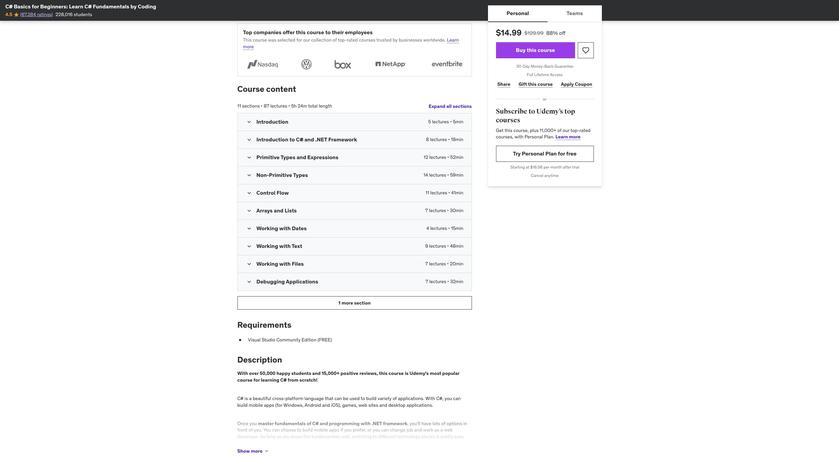 Task type: vqa. For each thing, say whether or not it's contained in the screenshot.
Lists's the 7
yes



Task type: describe. For each thing, give the bounding box(es) containing it.
can up ios),
[[335, 395, 342, 402]]

choose
[[281, 427, 296, 433]]

0 horizontal spatial build
[[237, 402, 248, 408]]

1 horizontal spatial by
[[393, 37, 398, 43]]

of inside get this course, plus 11,000+ of our top-rated courses, with personal plan.
[[558, 127, 562, 133]]

small image for arrays and lists
[[246, 207, 253, 214]]

this
[[243, 37, 252, 43]]

for down top companies offer this course to their employees
[[297, 37, 302, 43]]

xsmall image
[[264, 448, 269, 454]]

over
[[249, 370, 259, 376]]

android
[[305, 402, 321, 408]]

gift this course
[[519, 81, 553, 87]]

small image for introduction
[[246, 119, 253, 125]]

ratings)
[[37, 12, 53, 18]]

students
[[74, 12, 92, 18]]

xsmall image
[[237, 337, 243, 343]]

0 horizontal spatial as
[[277, 434, 282, 440]]

in
[[464, 421, 467, 427]]

businesses
[[399, 37, 422, 43]]

of up "the"
[[307, 421, 311, 427]]

• left 87
[[261, 103, 263, 109]]

personal inside button
[[507, 10, 529, 17]]

visual studio community edition (free)
[[248, 337, 332, 343]]

primitive types and expressions
[[257, 154, 339, 161]]

small image for working with files
[[246, 261, 253, 267]]

$14.99
[[496, 27, 522, 38]]

scratch!
[[300, 377, 318, 383]]

free
[[567, 150, 577, 157]]

0 vertical spatial our
[[303, 37, 310, 43]]

4.5
[[5, 12, 12, 18]]

more left xsmall image
[[251, 448, 263, 454]]

14 lectures • 59min
[[424, 172, 464, 178]]

1 vertical spatial .net
[[372, 421, 382, 427]]

learn more link for top companies offer this course to their employees
[[243, 37, 459, 49]]

to up primitive types and expressions
[[290, 136, 295, 143]]

11 for 11 lectures • 41min
[[426, 190, 429, 196]]

with for dates
[[279, 225, 291, 232]]

apply
[[561, 81, 574, 87]]

and down variety
[[380, 402, 387, 408]]

once
[[237, 421, 249, 427]]

learn more for top companies offer this course to their employees
[[243, 37, 459, 49]]

14
[[424, 172, 428, 178]]

requirements
[[237, 320, 292, 330]]

edition
[[302, 337, 317, 343]]

try
[[513, 150, 521, 157]]

or inside the , you'll have lots of options in front of you. you can choose to build mobile apps if you prefer, or you can change job and work as a web developer. as long as you know the fundamentals well, switching to different technology stacks is pretty easy.
[[368, 427, 372, 433]]

small image for working with text
[[246, 243, 253, 250]]

cancel
[[531, 173, 544, 178]]

c# inside c# is a beautiful cross-platform language that can be used to build variety of applications. with c#, you can build mobile apps (for windows, android and ios), games, web sites and desktop applications.
[[237, 395, 244, 402]]

you up different
[[373, 427, 380, 433]]

4 lectures • 15min
[[427, 225, 464, 231]]

collection
[[311, 37, 332, 43]]

can up "long"
[[272, 427, 280, 433]]

• for arrays and lists
[[447, 207, 449, 213]]

of down the "their"
[[333, 37, 337, 43]]

of right "lots"
[[442, 421, 446, 427]]

small image for primitive types and expressions
[[246, 154, 253, 161]]

you inside c# is a beautiful cross-platform language that can be used to build variety of applications. with c#, you can build mobile apps (for windows, android and ios), games, web sites and desktop applications.
[[445, 395, 452, 402]]

from
[[288, 377, 299, 383]]

0 vertical spatial types
[[281, 154, 296, 161]]

1 vertical spatial primitive
[[269, 172, 292, 178]]

to left different
[[373, 434, 377, 440]]

rated inside get this course, plus 11,000+ of our top-rated courses, with personal plan.
[[580, 127, 591, 133]]

(67,284 ratings)
[[20, 12, 53, 18]]

desktop
[[389, 402, 406, 408]]

30-
[[517, 64, 523, 69]]

working with text
[[257, 243, 302, 249]]

0 horizontal spatial rated
[[347, 37, 358, 43]]

money-
[[531, 64, 545, 69]]

plan
[[546, 150, 557, 157]]

7 lectures • 20min
[[426, 261, 464, 267]]

lectures for arrays and lists
[[429, 207, 446, 213]]

for left the free
[[558, 150, 566, 157]]

at
[[526, 165, 530, 170]]

web for a
[[444, 427, 453, 433]]

0 vertical spatial learn
[[69, 3, 83, 10]]

lectures for working with files
[[429, 261, 446, 267]]

c# up 4.5
[[5, 3, 13, 10]]

introduction for introduction
[[257, 118, 288, 125]]

different
[[378, 434, 396, 440]]

0 vertical spatial fundamentals
[[275, 421, 306, 427]]

easy.
[[455, 434, 465, 440]]

this for gift
[[528, 81, 537, 87]]

job
[[407, 427, 413, 433]]

tab list containing personal
[[488, 5, 602, 22]]

0 vertical spatial as
[[435, 427, 440, 433]]

studio
[[262, 337, 275, 343]]

you up you. at the bottom of the page
[[250, 421, 257, 427]]

20min
[[450, 261, 464, 267]]

per
[[544, 165, 550, 170]]

and down the introduction to c# and .net framework
[[297, 154, 306, 161]]

48min
[[450, 243, 464, 249]]

12 lectures • 52min
[[424, 154, 464, 160]]

• left 5h 24m
[[289, 103, 290, 109]]

access
[[550, 72, 563, 77]]

c# down android
[[312, 421, 319, 427]]

$16.58
[[531, 165, 543, 170]]

trial
[[573, 165, 580, 170]]

top companies offer this course to their employees
[[243, 29, 373, 35]]

once you master fundamentals of c# and programming with .net framework
[[237, 421, 408, 427]]

course down lifetime at the top
[[538, 81, 553, 87]]

apps inside c# is a beautiful cross-platform language that can be used to build variety of applications. with c#, you can build mobile apps (for windows, android and ios), games, web sites and desktop applications.
[[264, 402, 274, 408]]

32min
[[450, 279, 464, 285]]

and left programming
[[320, 421, 328, 427]]

control
[[257, 189, 276, 196]]

personal button
[[488, 5, 548, 21]]

11 for 11 sections • 87 lectures • 5h 24m total length
[[237, 103, 241, 109]]

228,016 students
[[56, 12, 92, 18]]

c# up students
[[84, 3, 92, 10]]

for up (67,284 ratings)
[[32, 3, 39, 10]]

to inside subscribe to udemy's top courses
[[529, 107, 535, 116]]

community
[[277, 337, 301, 343]]

day
[[523, 64, 530, 69]]

course,
[[514, 127, 529, 133]]

with inside c# is a beautiful cross-platform language that can be used to build variety of applications. with c#, you can build mobile apps (for windows, android and ios), games, web sites and desktop applications.
[[426, 395, 435, 402]]

switching
[[352, 434, 372, 440]]

apps inside the , you'll have lots of options in front of you. you can choose to build mobile apps if you prefer, or you can change job and work as a web developer. as long as you know the fundamentals well, switching to different technology stacks is pretty easy.
[[329, 427, 340, 433]]

know
[[291, 434, 302, 440]]

is inside with over 50,000 happy students and 15,000+ positive reviews, this course is udemy's most popular course for learning c# from scratch!
[[405, 370, 409, 376]]

our inside get this course, plus 11,000+ of our top-rated courses, with personal plan.
[[563, 127, 570, 133]]

with for text
[[279, 243, 291, 249]]

top- inside get this course, plus 11,000+ of our top-rated courses, with personal plan.
[[571, 127, 580, 133]]

introduction for introduction to c# and .net framework
[[257, 136, 288, 143]]

for inside with over 50,000 happy students and 15,000+ positive reviews, this course is udemy's most popular course for learning c# from scratch!
[[254, 377, 260, 383]]

c# up primitive types and expressions
[[296, 136, 303, 143]]

this right offer
[[296, 29, 306, 35]]

2 vertical spatial personal
[[522, 150, 545, 157]]

working for working with dates
[[257, 225, 278, 232]]

• for introduction to c# and .net framework
[[448, 136, 450, 142]]

all
[[447, 103, 452, 109]]

• for non-primitive types
[[448, 172, 449, 178]]

lectures for control flow
[[431, 190, 447, 196]]

you right if on the bottom of page
[[344, 427, 352, 433]]

fundamentals
[[93, 3, 129, 10]]

starting at $16.58 per month after trial cancel anytime
[[511, 165, 580, 178]]

gift
[[519, 81, 527, 87]]

can right c#,
[[453, 395, 461, 402]]

you
[[263, 427, 271, 433]]

subscribe to udemy's top courses
[[496, 107, 575, 124]]

0 vertical spatial primitive
[[257, 154, 280, 161]]

• for working with text
[[447, 243, 449, 249]]

small image for non-primitive types
[[246, 172, 253, 179]]

this course was selected for our collection of top-rated courses trusted by businesses worldwide.
[[243, 37, 446, 43]]

• for control flow
[[449, 190, 450, 196]]

lectures for working with text
[[429, 243, 446, 249]]

netapp image
[[372, 58, 410, 71]]

apply coupon button
[[560, 78, 594, 91]]

30min
[[450, 207, 464, 213]]

course inside "button"
[[538, 47, 555, 53]]

master
[[258, 421, 274, 427]]

course down over at left bottom
[[237, 377, 253, 383]]

lists
[[285, 207, 297, 214]]

trusted
[[377, 37, 392, 43]]

share button
[[496, 78, 512, 91]]

non-primitive types
[[257, 172, 308, 178]]

with over 50,000 happy students and 15,000+ positive reviews, this course is udemy's most popular course for learning c# from scratch!
[[237, 370, 460, 383]]

course down companies at the left of page
[[253, 37, 267, 43]]

courses,
[[496, 134, 514, 140]]

0 vertical spatial applications.
[[398, 395, 425, 402]]

coupon
[[575, 81, 593, 87]]

working for working with text
[[257, 243, 278, 249]]

subscribe
[[496, 107, 528, 116]]

(free)
[[318, 337, 332, 343]]

try personal plan for free
[[513, 150, 577, 157]]

a inside the , you'll have lots of options in front of you. you can choose to build mobile apps if you prefer, or you can change job and work as a web developer. as long as you know the fundamentals well, switching to different technology stacks is pretty easy.
[[441, 427, 443, 433]]

pretty
[[441, 434, 453, 440]]

front
[[237, 427, 248, 433]]

1 sections from the left
[[242, 103, 260, 109]]

with for files
[[279, 260, 291, 267]]

0 horizontal spatial top-
[[338, 37, 347, 43]]

show
[[237, 448, 250, 454]]



Task type: locate. For each thing, give the bounding box(es) containing it.
11 down course
[[237, 103, 241, 109]]

apply coupon
[[561, 81, 593, 87]]

buy this course
[[516, 47, 555, 53]]

teams
[[567, 10, 583, 17]]

can
[[335, 395, 342, 402], [453, 395, 461, 402], [272, 427, 280, 433], [382, 427, 389, 433]]

1 vertical spatial our
[[563, 127, 570, 133]]

share
[[498, 81, 511, 87]]

1 vertical spatial web
[[444, 427, 453, 433]]

0 vertical spatial a
[[249, 395, 252, 402]]

rated
[[347, 37, 358, 43], [580, 127, 591, 133]]

learn more for subscribe to udemy's top courses
[[556, 134, 581, 140]]

3 small image from the top
[[246, 172, 253, 179]]

of inside c# is a beautiful cross-platform language that can be used to build variety of applications. with c#, you can build mobile apps (for windows, android and ios), games, web sites and desktop applications.
[[393, 395, 397, 402]]

beginners:
[[40, 3, 68, 10]]

after
[[563, 165, 572, 170]]

build inside the , you'll have lots of options in front of you. you can choose to build mobile apps if you prefer, or you can change job and work as a web developer. as long as you know the fundamentals well, switching to different technology stacks is pretty easy.
[[303, 427, 313, 433]]

0 vertical spatial 11
[[237, 103, 241, 109]]

personal up '$14.99'
[[507, 10, 529, 17]]

control flow
[[257, 189, 289, 196]]

more up the free
[[569, 134, 581, 140]]

web left sites at the left bottom
[[359, 402, 367, 408]]

small image
[[246, 119, 253, 125], [246, 190, 253, 196], [246, 207, 253, 214], [246, 261, 253, 267], [246, 279, 253, 285]]

1 vertical spatial applications.
[[407, 402, 433, 408]]

lectures for primitive types and expressions
[[430, 154, 446, 160]]

can up different
[[382, 427, 389, 433]]

with inside with over 50,000 happy students and 15,000+ positive reviews, this course is udemy's most popular course for learning c# from scratch!
[[237, 370, 248, 376]]

a left beautiful
[[249, 395, 252, 402]]

windows,
[[284, 402, 304, 408]]

our down top companies offer this course to their employees
[[303, 37, 310, 43]]

12
[[424, 154, 428, 160]]

course content
[[237, 84, 296, 94]]

0 vertical spatial working
[[257, 225, 278, 232]]

• left 18min
[[448, 136, 450, 142]]

learn for subscribe to udemy's top courses
[[556, 134, 568, 140]]

1 vertical spatial personal
[[525, 134, 543, 140]]

0 horizontal spatial by
[[131, 3, 137, 10]]

you right c#,
[[445, 395, 452, 402]]

courses down the employees
[[359, 37, 376, 43]]

0 horizontal spatial web
[[359, 402, 367, 408]]

$129.99
[[525, 29, 544, 36]]

small image for working with dates
[[246, 225, 253, 232]]

course up back
[[538, 47, 555, 53]]

happy students
[[277, 370, 311, 376]]

top- down the "their"
[[338, 37, 347, 43]]

• for introduction
[[450, 119, 452, 125]]

top-
[[338, 37, 347, 43], [571, 127, 580, 133]]

lectures for debugging applications
[[430, 279, 446, 285]]

mobile down once you master fundamentals of c# and programming with .net framework
[[314, 427, 328, 433]]

2 vertical spatial is
[[436, 434, 440, 440]]

is inside the , you'll have lots of options in front of you. you can choose to build mobile apps if you prefer, or you can change job and work as a web developer. as long as you know the fundamentals well, switching to different technology stacks is pretty easy.
[[436, 434, 440, 440]]

1 horizontal spatial is
[[405, 370, 409, 376]]

with down course,
[[515, 134, 524, 140]]

for down over at left bottom
[[254, 377, 260, 383]]

1 horizontal spatial courses
[[496, 116, 521, 124]]

1 introduction from the top
[[257, 118, 288, 125]]

expand all sections
[[429, 103, 472, 109]]

• for debugging applications
[[448, 279, 449, 285]]

learn inside learn more
[[447, 37, 459, 43]]

this right reviews,
[[379, 370, 388, 376]]

lectures for non-primitive types
[[429, 172, 446, 178]]

our
[[303, 37, 310, 43], [563, 127, 570, 133]]

small image for debugging applications
[[246, 279, 253, 285]]

web for games,
[[359, 402, 367, 408]]

more
[[243, 43, 254, 49], [569, 134, 581, 140], [342, 300, 353, 306], [251, 448, 263, 454]]

1 vertical spatial learn more
[[556, 134, 581, 140]]

was
[[268, 37, 276, 43]]

lectures right 87
[[270, 103, 287, 109]]

udemy's
[[537, 107, 563, 116]]

more down this
[[243, 43, 254, 49]]

lectures down 14 lectures • 59min
[[431, 190, 447, 196]]

and inside the , you'll have lots of options in front of you. you can choose to build mobile apps if you prefer, or you can change job and work as a web developer. as long as you know the fundamentals well, switching to different technology stacks is pretty easy.
[[414, 427, 422, 433]]

lectures down the 11 lectures • 41min
[[429, 207, 446, 213]]

small image left debugging
[[246, 279, 253, 285]]

c# inside with over 50,000 happy students and 15,000+ positive reviews, this course is udemy's most popular course for learning c# from scratch!
[[280, 377, 287, 383]]

as right "long"
[[277, 434, 282, 440]]

2 horizontal spatial is
[[436, 434, 440, 440]]

•
[[261, 103, 263, 109], [289, 103, 290, 109], [450, 119, 452, 125], [448, 136, 450, 142], [448, 154, 449, 160], [448, 172, 449, 178], [449, 190, 450, 196], [447, 207, 449, 213], [449, 225, 450, 231], [447, 243, 449, 249], [447, 261, 449, 267], [448, 279, 449, 285]]

personal inside get this course, plus 11,000+ of our top-rated courses, with personal plan.
[[525, 134, 543, 140]]

2 vertical spatial 7
[[426, 279, 428, 285]]

1 horizontal spatial our
[[563, 127, 570, 133]]

sites
[[369, 402, 378, 408]]

0 horizontal spatial learn more
[[243, 37, 459, 49]]

companies
[[254, 29, 282, 35]]

1 small image from the top
[[246, 119, 253, 125]]

mobile inside c# is a beautiful cross-platform language that can be used to build variety of applications. with c#, you can build mobile apps (for windows, android and ios), games, web sites and desktop applications.
[[249, 402, 263, 408]]

1 vertical spatial introduction
[[257, 136, 288, 143]]

0 vertical spatial web
[[359, 402, 367, 408]]

.net up expressions
[[315, 136, 327, 143]]

well,
[[341, 434, 351, 440]]

1 horizontal spatial build
[[303, 427, 313, 433]]

2 small image from the top
[[246, 190, 253, 196]]

introduction to c# and .net framework
[[257, 136, 357, 143]]

• for working with dates
[[449, 225, 450, 231]]

1 horizontal spatial learn
[[447, 37, 459, 43]]

box image
[[332, 58, 354, 71]]

1 vertical spatial as
[[277, 434, 282, 440]]

7 for lists
[[426, 207, 428, 213]]

lectures right 8
[[430, 136, 447, 142]]

c# is a beautiful cross-platform language that can be used to build variety of applications. with c#, you can build mobile apps (for windows, android and ios), games, web sites and desktop applications.
[[237, 395, 461, 408]]

1 vertical spatial fundamentals
[[312, 434, 340, 440]]

or up udemy's
[[543, 96, 547, 101]]

0 vertical spatial learn more
[[243, 37, 459, 49]]

web inside the , you'll have lots of options in front of you. you can choose to build mobile apps if you prefer, or you can change job and work as a web developer. as long as you know the fundamentals well, switching to different technology stacks is pretty easy.
[[444, 427, 453, 433]]

0 vertical spatial personal
[[507, 10, 529, 17]]

this inside with over 50,000 happy students and 15,000+ positive reviews, this course is udemy's most popular course for learning c# from scratch!
[[379, 370, 388, 376]]

2 vertical spatial build
[[303, 427, 313, 433]]

2 horizontal spatial learn
[[556, 134, 568, 140]]

c# left beautiful
[[237, 395, 244, 402]]

small image for control flow
[[246, 190, 253, 196]]

• left 30min
[[447, 207, 449, 213]]

2 vertical spatial working
[[257, 260, 278, 267]]

0 horizontal spatial is
[[245, 395, 248, 402]]

1 vertical spatial is
[[245, 395, 248, 402]]

8 lectures • 18min
[[426, 136, 464, 142]]

1 vertical spatial learn
[[447, 37, 459, 43]]

wishlist image
[[582, 46, 590, 54]]

is left pretty
[[436, 434, 440, 440]]

0 horizontal spatial a
[[249, 395, 252, 402]]

lectures for introduction
[[432, 119, 449, 125]]

web
[[359, 402, 367, 408], [444, 427, 453, 433]]

with left c#,
[[426, 395, 435, 402]]

personal down plus
[[525, 134, 543, 140]]

5
[[428, 119, 431, 125]]

a up pretty
[[441, 427, 443, 433]]

web up pretty
[[444, 427, 453, 433]]

courses down subscribe
[[496, 116, 521, 124]]

to left the "their"
[[326, 29, 331, 35]]

2 horizontal spatial build
[[366, 395, 377, 402]]

0 horizontal spatial sections
[[242, 103, 260, 109]]

1 vertical spatial mobile
[[314, 427, 328, 433]]

employees
[[345, 29, 373, 35]]

59min
[[450, 172, 464, 178]]

2 small image from the top
[[246, 154, 253, 161]]

tab list
[[488, 5, 602, 22]]

with left files
[[279, 260, 291, 267]]

get
[[496, 127, 504, 133]]

1 vertical spatial top-
[[571, 127, 580, 133]]

debugging applications
[[257, 278, 318, 285]]

variety
[[378, 395, 392, 402]]

lectures for working with dates
[[430, 225, 447, 231]]

courses inside subscribe to udemy's top courses
[[496, 116, 521, 124]]

0 vertical spatial by
[[131, 3, 137, 10]]

games,
[[342, 402, 358, 408]]

be
[[343, 395, 349, 402]]

lifetime
[[535, 72, 549, 77]]

1 horizontal spatial as
[[435, 427, 440, 433]]

used
[[350, 395, 360, 402]]

small image left 'working with files'
[[246, 261, 253, 267]]

0 horizontal spatial courses
[[359, 37, 376, 43]]

1 vertical spatial apps
[[329, 427, 340, 433]]

3 working from the top
[[257, 260, 278, 267]]

a inside c# is a beautiful cross-platform language that can be used to build variety of applications. with c#, you can build mobile apps (for windows, android and ios), games, web sites and desktop applications.
[[249, 395, 252, 402]]

learn for top companies offer this course to their employees
[[447, 37, 459, 43]]

applications
[[286, 278, 318, 285]]

fundamentals down once you master fundamentals of c# and programming with .net framework
[[312, 434, 340, 440]]

to right used on the left of the page
[[361, 395, 365, 402]]

1 vertical spatial 7
[[426, 261, 428, 267]]

1 vertical spatial or
[[368, 427, 372, 433]]

1 vertical spatial a
[[441, 427, 443, 433]]

7 lectures • 32min
[[426, 279, 464, 285]]

reviews,
[[360, 370, 378, 376]]

0 horizontal spatial learn more link
[[243, 37, 459, 49]]

9 lectures • 48min
[[425, 243, 464, 249]]

build up "the"
[[303, 427, 313, 433]]

with
[[515, 134, 524, 140], [279, 225, 291, 232], [279, 243, 291, 249], [279, 260, 291, 267], [361, 421, 371, 427]]

learn more up the free
[[556, 134, 581, 140]]

3 small image from the top
[[246, 207, 253, 214]]

c#
[[5, 3, 13, 10], [84, 3, 92, 10], [296, 136, 303, 143], [280, 377, 287, 383], [237, 395, 244, 402], [312, 421, 319, 427]]

11 lectures • 41min
[[426, 190, 464, 196]]

to left udemy's
[[529, 107, 535, 116]]

0 horizontal spatial learn
[[69, 3, 83, 10]]

small image left control
[[246, 190, 253, 196]]

0 horizontal spatial apps
[[264, 402, 274, 408]]

this for buy
[[527, 47, 537, 53]]

course left the udemy's
[[389, 370, 404, 376]]

sections left 87
[[242, 103, 260, 109]]

52min
[[450, 154, 464, 160]]

1 vertical spatial courses
[[496, 116, 521, 124]]

0 vertical spatial build
[[366, 395, 377, 402]]

2 working from the top
[[257, 243, 278, 249]]

0 horizontal spatial our
[[303, 37, 310, 43]]

primitive up flow
[[269, 172, 292, 178]]

1 horizontal spatial top-
[[571, 127, 580, 133]]

1 horizontal spatial web
[[444, 427, 453, 433]]

• left 15min
[[449, 225, 450, 231]]

have
[[422, 421, 432, 427]]

c# left the from
[[280, 377, 287, 383]]

working up 'working with files'
[[257, 243, 278, 249]]

section
[[354, 300, 371, 306]]

1 vertical spatial by
[[393, 37, 398, 43]]

7 for files
[[426, 261, 428, 267]]

1 vertical spatial rated
[[580, 127, 591, 133]]

1 horizontal spatial with
[[426, 395, 435, 402]]

this inside "button"
[[527, 47, 537, 53]]

1 vertical spatial learn more link
[[556, 134, 581, 140]]

introduction down 87
[[257, 118, 288, 125]]

30-day money-back guarantee full lifetime access
[[517, 64, 574, 77]]

0 horizontal spatial with
[[237, 370, 248, 376]]

plus
[[530, 127, 539, 133]]

work
[[423, 427, 434, 433]]

• left 52min
[[448, 154, 449, 160]]

0 vertical spatial apps
[[264, 402, 274, 408]]

more inside learn more
[[243, 43, 254, 49]]

11 sections • 87 lectures • 5h 24m total length
[[237, 103, 332, 109]]

0 vertical spatial .net
[[315, 136, 327, 143]]

1 horizontal spatial apps
[[329, 427, 340, 433]]

fundamentals inside the , you'll have lots of options in front of you. you can choose to build mobile apps if you prefer, or you can change job and work as a web developer. as long as you know the fundamentals well, switching to different technology stacks is pretty easy.
[[312, 434, 340, 440]]

most
[[430, 370, 441, 376]]

ios),
[[331, 402, 341, 408]]

as
[[260, 434, 265, 440]]

this right 'buy'
[[527, 47, 537, 53]]

types up non-primitive types
[[281, 154, 296, 161]]

11,000+
[[540, 127, 557, 133]]

2 sections from the left
[[453, 103, 472, 109]]

this for get
[[505, 127, 513, 133]]

flow
[[277, 189, 289, 196]]

small image
[[246, 136, 253, 143], [246, 154, 253, 161], [246, 172, 253, 179], [246, 225, 253, 232], [246, 243, 253, 250]]

small image left the arrays
[[246, 207, 253, 214]]

• for primitive types and expressions
[[448, 154, 449, 160]]

0 vertical spatial with
[[237, 370, 248, 376]]

(for
[[276, 402, 283, 408]]

1 horizontal spatial or
[[543, 96, 547, 101]]

working for working with files
[[257, 260, 278, 267]]

1 vertical spatial build
[[237, 402, 248, 408]]

is left the udemy's
[[405, 370, 409, 376]]

our right 11,000+
[[563, 127, 570, 133]]

0 vertical spatial courses
[[359, 37, 376, 43]]

1 horizontal spatial 11
[[426, 190, 429, 196]]

with left dates
[[279, 225, 291, 232]]

41min
[[452, 190, 464, 196]]

and left lists
[[274, 207, 284, 214]]

this up courses,
[[505, 127, 513, 133]]

is inside c# is a beautiful cross-platform language that can be used to build variety of applications. with c#, you can build mobile apps (for windows, android and ios), games, web sites and desktop applications.
[[245, 395, 248, 402]]

0 horizontal spatial 11
[[237, 103, 241, 109]]

1 vertical spatial with
[[426, 395, 435, 402]]

7 down 7 lectures • 20min
[[426, 279, 428, 285]]

0 vertical spatial 7
[[426, 207, 428, 213]]

0 horizontal spatial mobile
[[249, 402, 263, 408]]

1 horizontal spatial sections
[[453, 103, 472, 109]]

volkswagen image
[[299, 58, 314, 71]]

0 vertical spatial or
[[543, 96, 547, 101]]

and down the that
[[322, 402, 330, 408]]

• left 41min
[[449, 190, 450, 196]]

$14.99 $129.99 88% off
[[496, 27, 566, 38]]

web inside c# is a beautiful cross-platform language that can be used to build variety of applications. with c#, you can build mobile apps (for windows, android and ios), games, web sites and desktop applications.
[[359, 402, 367, 408]]

introduction up primitive types and expressions
[[257, 136, 288, 143]]

with inside get this course, plus 11,000+ of our top-rated courses, with personal plan.
[[515, 134, 524, 140]]

4 small image from the top
[[246, 225, 253, 232]]

you
[[445, 395, 452, 402], [250, 421, 257, 427], [344, 427, 352, 433], [373, 427, 380, 433], [283, 434, 290, 440]]

and down you'll
[[414, 427, 422, 433]]

0 vertical spatial introduction
[[257, 118, 288, 125]]

sections inside dropdown button
[[453, 103, 472, 109]]

selected
[[278, 37, 295, 43]]

top
[[243, 29, 252, 35]]

learn more link up the free
[[556, 134, 581, 140]]

this inside get this course, plus 11,000+ of our top-rated courses, with personal plan.
[[505, 127, 513, 133]]

to inside c# is a beautiful cross-platform language that can be used to build variety of applications. with c#, you can build mobile apps (for windows, android and ios), games, web sites and desktop applications.
[[361, 395, 365, 402]]

.net up different
[[372, 421, 382, 427]]

personal up $16.58
[[522, 150, 545, 157]]

lectures down 7 lectures • 20min
[[430, 279, 446, 285]]

coding
[[138, 3, 156, 10]]

of up developer.
[[249, 427, 253, 433]]

5h 24m
[[291, 103, 307, 109]]

build up once on the bottom
[[237, 402, 248, 408]]

more right the 1
[[342, 300, 353, 306]]

7 lectures • 30min
[[426, 207, 464, 213]]

that
[[325, 395, 334, 402]]

mobile inside the , you'll have lots of options in front of you. you can choose to build mobile apps if you prefer, or you can change job and work as a web developer. as long as you know the fundamentals well, switching to different technology stacks is pretty easy.
[[314, 427, 328, 433]]

applications. up desktop at the bottom
[[398, 395, 425, 402]]

stacks
[[422, 434, 435, 440]]

• for working with files
[[447, 261, 449, 267]]

learn more down the employees
[[243, 37, 459, 49]]

course up collection
[[307, 29, 324, 35]]

0 vertical spatial learn more link
[[243, 37, 459, 49]]

show more
[[237, 448, 263, 454]]

apps left if on the bottom of page
[[329, 427, 340, 433]]

4 small image from the top
[[246, 261, 253, 267]]

and up primitive types and expressions
[[305, 136, 314, 143]]

0 horizontal spatial or
[[368, 427, 372, 433]]

types down primitive types and expressions
[[293, 172, 308, 178]]

small image for introduction to c# and .net framework
[[246, 136, 253, 143]]

0 vertical spatial rated
[[347, 37, 358, 43]]

15min
[[451, 225, 464, 231]]

popular
[[443, 370, 460, 376]]

and inside with over 50,000 happy students and 15,000+ positive reviews, this course is udemy's most popular course for learning c# from scratch!
[[312, 370, 321, 376]]

lectures right 9
[[429, 243, 446, 249]]

1 horizontal spatial rated
[[580, 127, 591, 133]]

1 horizontal spatial fundamentals
[[312, 434, 340, 440]]

1 vertical spatial working
[[257, 243, 278, 249]]

eventbrite image
[[428, 58, 466, 71]]

lectures for introduction to c# and .net framework
[[430, 136, 447, 142]]

1 small image from the top
[[246, 136, 253, 143]]

2 introduction from the top
[[257, 136, 288, 143]]

working with dates
[[257, 225, 307, 232]]

nasdaq image
[[243, 58, 282, 71]]

learn more link for subscribe to udemy's top courses
[[556, 134, 581, 140]]

developer.
[[237, 434, 259, 440]]

to up know
[[297, 427, 302, 433]]

1 horizontal spatial .net
[[372, 421, 382, 427]]

plan.
[[544, 134, 555, 140]]

learning
[[261, 377, 279, 383]]

1 horizontal spatial learn more
[[556, 134, 581, 140]]

by left the coding
[[131, 3, 137, 10]]

0 vertical spatial is
[[405, 370, 409, 376]]

1 horizontal spatial mobile
[[314, 427, 328, 433]]

1 vertical spatial types
[[293, 172, 308, 178]]

primitive
[[257, 154, 280, 161], [269, 172, 292, 178]]

visual
[[248, 337, 261, 343]]

course
[[307, 29, 324, 35], [253, 37, 267, 43], [538, 47, 555, 53], [538, 81, 553, 87], [389, 370, 404, 376], [237, 377, 253, 383]]

learn right worldwide.
[[447, 37, 459, 43]]

lectures right 4
[[430, 225, 447, 231]]

1 horizontal spatial learn more link
[[556, 134, 581, 140]]

7 up 4
[[426, 207, 428, 213]]

prefer,
[[353, 427, 367, 433]]

5 small image from the top
[[246, 279, 253, 285]]

learn more link down the employees
[[243, 37, 459, 49]]

you down 'choose' at bottom
[[283, 434, 290, 440]]

5 small image from the top
[[246, 243, 253, 250]]

is
[[405, 370, 409, 376], [245, 395, 248, 402], [436, 434, 440, 440]]

0 vertical spatial top-
[[338, 37, 347, 43]]

introduction
[[257, 118, 288, 125], [257, 136, 288, 143]]

0 vertical spatial mobile
[[249, 402, 263, 408]]

their
[[332, 29, 344, 35]]

description
[[237, 355, 282, 365]]

applications. up you'll
[[407, 402, 433, 408]]

(67,284
[[20, 12, 36, 18]]

1 horizontal spatial a
[[441, 427, 443, 433]]

language
[[305, 395, 324, 402]]

with up prefer,
[[361, 421, 371, 427]]

1 working from the top
[[257, 225, 278, 232]]

0 horizontal spatial fundamentals
[[275, 421, 306, 427]]



